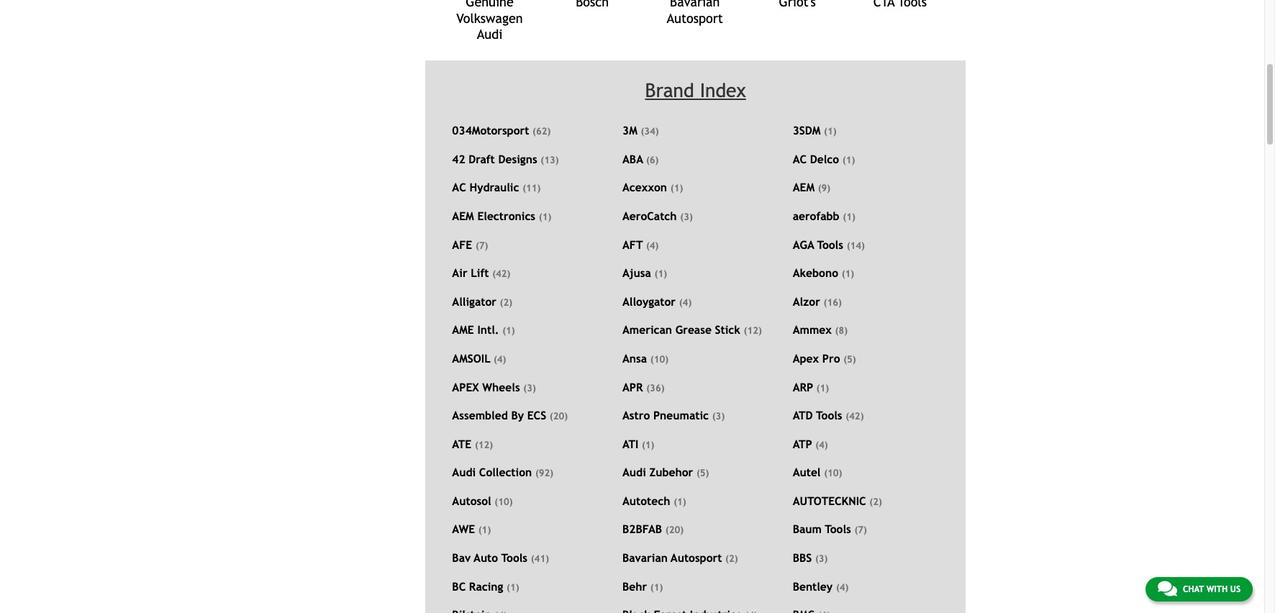 Task type: describe. For each thing, give the bounding box(es) containing it.
bavarian for bavarian autosport
[[670, 0, 720, 9]]

atp (4)
[[793, 437, 828, 450]]

(6)
[[646, 155, 659, 165]]

aga tools (14)
[[793, 238, 865, 251]]

audi for audi collection
[[452, 466, 476, 479]]

(5) for apex pro
[[844, 354, 856, 365]]

autosport for bavarian autosport (2)
[[671, 551, 722, 564]]

tools for baum
[[825, 523, 851, 536]]

(3) inside apex wheels (3)
[[523, 383, 536, 393]]

ati
[[622, 437, 639, 450]]

comments image
[[1158, 580, 1177, 597]]

034motorsport (62)
[[452, 124, 551, 137]]

bav auto tools (41)
[[452, 551, 549, 564]]

ansa
[[622, 352, 647, 365]]

(1) for arp
[[817, 383, 829, 393]]

(20) inside b2bfab (20)
[[666, 525, 684, 536]]

b2bfab (20)
[[622, 523, 684, 536]]

(2) for autotecknic
[[870, 496, 882, 507]]

tools for atd
[[816, 409, 842, 422]]

ansa (10)
[[622, 352, 669, 365]]

bbs
[[793, 551, 812, 564]]

atd
[[793, 409, 813, 422]]

delco
[[810, 152, 839, 165]]

audi zubehor (5)
[[622, 466, 709, 479]]

(3) inside astro pneumatic (3)
[[712, 411, 725, 422]]

aba (6)
[[622, 152, 659, 165]]

amsoil
[[452, 352, 490, 365]]

aga
[[793, 238, 814, 251]]

bbs (3)
[[793, 551, 828, 564]]

autel
[[793, 466, 821, 479]]

(1) for ati
[[642, 439, 655, 450]]

awe
[[452, 523, 475, 536]]

genuine volkswagen audi link
[[445, 0, 534, 42]]

42
[[452, 152, 465, 165]]

bavarian autosport
[[667, 0, 723, 26]]

audi inside genuine volkswagen audi
[[477, 27, 503, 42]]

apex
[[793, 352, 819, 365]]

alloygator
[[622, 295, 676, 308]]

ate (12)
[[452, 437, 493, 450]]

alzor (16)
[[793, 295, 842, 308]]

(4) for amsoil
[[494, 354, 506, 365]]

aem (9)
[[793, 181, 831, 194]]

autosol
[[452, 494, 491, 507]]

(12) inside ate (12)
[[475, 439, 493, 450]]

ac for ac hydraulic
[[452, 181, 466, 194]]

aem for aem electronics
[[452, 209, 474, 222]]

ac delco (1)
[[793, 152, 855, 165]]

arp (1)
[[793, 380, 829, 393]]

racing
[[469, 580, 503, 593]]

autotecknic (2)
[[793, 494, 882, 507]]

assembled by ecs (20)
[[452, 409, 568, 422]]

baum
[[793, 523, 822, 536]]

autosport for bavarian autosport
[[667, 11, 723, 26]]

brand
[[645, 79, 694, 102]]

grease
[[676, 323, 712, 336]]

alligator
[[452, 295, 496, 308]]

(42) for atd tools
[[846, 411, 864, 422]]

(5) for audi zubehor
[[697, 468, 709, 479]]

aem electronics (1)
[[452, 209, 551, 222]]

ammex (8)
[[793, 323, 848, 336]]

3sdm
[[793, 124, 821, 137]]

(1) for aerofabb
[[843, 212, 856, 222]]

(11)
[[523, 183, 541, 194]]

afe (7)
[[452, 238, 488, 251]]

genuine volkswagen audi
[[457, 0, 523, 42]]

(2) inside bavarian autosport (2)
[[725, 553, 738, 564]]

autotecknic
[[793, 494, 866, 507]]

(1) for ajusa
[[655, 269, 667, 279]]

(1) for awe
[[478, 525, 491, 536]]

amsoil (4)
[[452, 352, 506, 365]]

42 draft designs (13)
[[452, 152, 559, 165]]

by
[[511, 409, 524, 422]]

chat with us
[[1183, 584, 1241, 594]]

(36)
[[646, 383, 665, 393]]

atp
[[793, 437, 812, 450]]

(13)
[[541, 155, 559, 165]]

aerofabb (1)
[[793, 209, 856, 222]]

aerocatch
[[622, 209, 677, 222]]

(2) for alligator
[[500, 297, 512, 308]]

autel (10)
[[793, 466, 842, 479]]

with
[[1207, 584, 1228, 594]]

ajusa
[[622, 266, 651, 279]]

autosol (10)
[[452, 494, 513, 507]]

bavarian autosport link
[[650, 0, 740, 26]]

(10) for autel
[[824, 468, 842, 479]]

collection
[[479, 466, 532, 479]]

atd tools (42)
[[793, 409, 864, 422]]

auto
[[474, 551, 498, 564]]

034motorsport
[[452, 124, 529, 137]]

afe
[[452, 238, 472, 251]]

ammex
[[793, 323, 832, 336]]

(7) inside afe (7)
[[476, 240, 488, 251]]

designs
[[498, 152, 537, 165]]



Task type: vqa. For each thing, say whether or not it's contained in the screenshot.
the top (20)
yes



Task type: locate. For each thing, give the bounding box(es) containing it.
(42)
[[492, 269, 511, 279], [846, 411, 864, 422]]

(1) right 3sdm at the right top
[[824, 126, 837, 137]]

0 horizontal spatial ac
[[452, 181, 466, 194]]

aft
[[622, 238, 643, 251]]

ac left delco
[[793, 152, 807, 165]]

1 vertical spatial (20)
[[666, 525, 684, 536]]

(7) inside baum tools (7)
[[855, 525, 867, 536]]

(4) for aft
[[646, 240, 659, 251]]

0 horizontal spatial (7)
[[476, 240, 488, 251]]

0 horizontal spatial aem
[[452, 209, 474, 222]]

aerocatch (3)
[[622, 209, 693, 222]]

(4) inside atp (4)
[[815, 439, 828, 450]]

0 horizontal spatial (2)
[[500, 297, 512, 308]]

(1) right arp
[[817, 383, 829, 393]]

tools left the (14)
[[817, 238, 843, 251]]

aba
[[622, 152, 643, 165]]

1 vertical spatial (5)
[[697, 468, 709, 479]]

(42) inside air lift (42)
[[492, 269, 511, 279]]

(2) right autotecknic
[[870, 496, 882, 507]]

(10) inside autosol (10)
[[495, 496, 513, 507]]

(10) for autosol
[[495, 496, 513, 507]]

ac hydraulic (11)
[[452, 181, 541, 194]]

(1) down the (14)
[[842, 269, 854, 279]]

(4) inside alloygator (4)
[[679, 297, 692, 308]]

(1) inside "ajusa (1)"
[[655, 269, 667, 279]]

baum tools (7)
[[793, 523, 867, 536]]

american grease stick (12)
[[622, 323, 762, 336]]

(4) inside bentley (4)
[[836, 582, 849, 593]]

autosport inside bavarian autosport link
[[667, 11, 723, 26]]

(1) inside acexxon (1)
[[671, 183, 683, 194]]

1 horizontal spatial ac
[[793, 152, 807, 165]]

1 vertical spatial aem
[[452, 209, 474, 222]]

bavarian inside bavarian autosport
[[670, 0, 720, 9]]

(1) right ajusa
[[655, 269, 667, 279]]

aem for aem
[[793, 181, 815, 194]]

(8)
[[835, 326, 848, 336]]

tools down autotecknic (2) on the right of the page
[[825, 523, 851, 536]]

(3) up ecs
[[523, 383, 536, 393]]

(4) inside "aft (4)"
[[646, 240, 659, 251]]

(3) right bbs
[[815, 553, 828, 564]]

aerofabb
[[793, 209, 840, 222]]

(1) inside ac delco (1)
[[843, 155, 855, 165]]

(1) right awe
[[478, 525, 491, 536]]

bc racing (1)
[[452, 580, 519, 593]]

2 horizontal spatial audi
[[622, 466, 646, 479]]

1 vertical spatial ac
[[452, 181, 466, 194]]

(1) inside awe (1)
[[478, 525, 491, 536]]

(4) for bentley
[[836, 582, 849, 593]]

(1)
[[824, 126, 837, 137], [843, 155, 855, 165], [671, 183, 683, 194], [539, 212, 551, 222], [843, 212, 856, 222], [655, 269, 667, 279], [842, 269, 854, 279], [502, 326, 515, 336], [817, 383, 829, 393], [642, 439, 655, 450], [674, 496, 686, 507], [478, 525, 491, 536], [507, 582, 519, 593], [650, 582, 663, 593]]

audi down volkswagen
[[477, 27, 503, 42]]

alzor
[[793, 295, 820, 308]]

bavarian autosport (2)
[[622, 551, 738, 564]]

audi collection (92)
[[452, 466, 554, 479]]

air
[[452, 266, 467, 279]]

ate
[[452, 437, 471, 450]]

(4)
[[646, 240, 659, 251], [679, 297, 692, 308], [494, 354, 506, 365], [815, 439, 828, 450], [836, 582, 849, 593]]

0 horizontal spatial bavarian
[[622, 551, 668, 564]]

air lift (42)
[[452, 266, 511, 279]]

(1) inside ati (1)
[[642, 439, 655, 450]]

(10)
[[650, 354, 669, 365], [824, 468, 842, 479], [495, 496, 513, 507]]

(42) for air lift
[[492, 269, 511, 279]]

(2) inside autotecknic (2)
[[870, 496, 882, 507]]

(2)
[[500, 297, 512, 308], [870, 496, 882, 507], [725, 553, 738, 564]]

bav
[[452, 551, 471, 564]]

(4) for atp
[[815, 439, 828, 450]]

(20) inside assembled by ecs (20)
[[550, 411, 568, 422]]

1 vertical spatial (2)
[[870, 496, 882, 507]]

(1) down (11) at the left of page
[[539, 212, 551, 222]]

1 horizontal spatial audi
[[477, 27, 503, 42]]

(20) right ecs
[[550, 411, 568, 422]]

bavarian for bavarian autosport (2)
[[622, 551, 668, 564]]

(1) right behr
[[650, 582, 663, 593]]

1 horizontal spatial (7)
[[855, 525, 867, 536]]

1 horizontal spatial (12)
[[744, 326, 762, 336]]

(10) for ansa
[[650, 354, 669, 365]]

bentley (4)
[[793, 580, 849, 593]]

(1) inside behr (1)
[[650, 582, 663, 593]]

wheels
[[482, 380, 520, 393]]

(7)
[[476, 240, 488, 251], [855, 525, 867, 536]]

zubehor
[[649, 466, 693, 479]]

(20) up bavarian autosport (2)
[[666, 525, 684, 536]]

(4) inside amsoil (4)
[[494, 354, 506, 365]]

(7) right afe
[[476, 240, 488, 251]]

(16)
[[824, 297, 842, 308]]

(3) inside bbs (3)
[[815, 553, 828, 564]]

(1) right delco
[[843, 155, 855, 165]]

us
[[1230, 584, 1241, 594]]

acexxon (1)
[[622, 181, 683, 194]]

(5) inside "apex pro (5)"
[[844, 354, 856, 365]]

(1) for 3sdm
[[824, 126, 837, 137]]

autotech (1)
[[622, 494, 686, 507]]

draft
[[469, 152, 495, 165]]

1 vertical spatial (7)
[[855, 525, 867, 536]]

astro
[[622, 409, 650, 422]]

(1) inside ame intl. (1)
[[502, 326, 515, 336]]

1 horizontal spatial (2)
[[725, 553, 738, 564]]

2 vertical spatial (2)
[[725, 553, 738, 564]]

(1) right intl.
[[502, 326, 515, 336]]

chat with us link
[[1146, 577, 1253, 602]]

1 vertical spatial autosport
[[671, 551, 722, 564]]

alloygator (4)
[[622, 295, 692, 308]]

(1) inside bc racing (1)
[[507, 582, 519, 593]]

(5) right pro
[[844, 354, 856, 365]]

brand index
[[645, 79, 746, 102]]

0 horizontal spatial (20)
[[550, 411, 568, 422]]

0 vertical spatial ac
[[793, 152, 807, 165]]

(20)
[[550, 411, 568, 422], [666, 525, 684, 536]]

(1) for autotech
[[674, 496, 686, 507]]

(4) up american grease stick (12)
[[679, 297, 692, 308]]

2 horizontal spatial (10)
[[824, 468, 842, 479]]

bentley
[[793, 580, 833, 593]]

0 horizontal spatial (12)
[[475, 439, 493, 450]]

(1) inside 3sdm (1)
[[824, 126, 837, 137]]

(92)
[[535, 468, 554, 479]]

3m (34)
[[622, 124, 659, 137]]

arp
[[793, 380, 813, 393]]

0 horizontal spatial (42)
[[492, 269, 511, 279]]

ac for ac delco
[[793, 152, 807, 165]]

ame
[[452, 323, 474, 336]]

awe (1)
[[452, 523, 491, 536]]

(12) right ate
[[475, 439, 493, 450]]

autotech
[[622, 494, 670, 507]]

(41)
[[531, 553, 549, 564]]

(1) inside aem electronics (1)
[[539, 212, 551, 222]]

lift
[[471, 266, 489, 279]]

(1) inside akebono (1)
[[842, 269, 854, 279]]

0 horizontal spatial (10)
[[495, 496, 513, 507]]

(62)
[[533, 126, 551, 137]]

audi down ati
[[622, 466, 646, 479]]

apex
[[452, 380, 479, 393]]

0 vertical spatial autosport
[[667, 11, 723, 26]]

ac down 42
[[452, 181, 466, 194]]

0 vertical spatial (20)
[[550, 411, 568, 422]]

1 horizontal spatial (10)
[[650, 354, 669, 365]]

ajusa (1)
[[622, 266, 667, 279]]

tools left (41)
[[501, 551, 528, 564]]

behr
[[622, 580, 647, 593]]

1 vertical spatial bavarian
[[622, 551, 668, 564]]

(3) right "pneumatic" on the bottom right of the page
[[712, 411, 725, 422]]

volkswagen
[[457, 11, 523, 26]]

(1) right acexxon
[[671, 183, 683, 194]]

(42) right lift
[[492, 269, 511, 279]]

(34)
[[641, 126, 659, 137]]

1 horizontal spatial aem
[[793, 181, 815, 194]]

0 vertical spatial aem
[[793, 181, 815, 194]]

(1) down "zubehor" at the right
[[674, 496, 686, 507]]

audi down ate
[[452, 466, 476, 479]]

(10) right ansa
[[650, 354, 669, 365]]

(10) right autel
[[824, 468, 842, 479]]

astro pneumatic (3)
[[622, 409, 725, 422]]

1 horizontal spatial (20)
[[666, 525, 684, 536]]

(2) inside alligator (2)
[[500, 297, 512, 308]]

(2) right alligator
[[500, 297, 512, 308]]

(1) for behr
[[650, 582, 663, 593]]

1 horizontal spatial (5)
[[844, 354, 856, 365]]

american
[[622, 323, 672, 336]]

(42) right the 'atd'
[[846, 411, 864, 422]]

(1) for akebono
[[842, 269, 854, 279]]

ati (1)
[[622, 437, 655, 450]]

(10) down audi collection (92)
[[495, 496, 513, 507]]

(4) right aft
[[646, 240, 659, 251]]

apr (36)
[[622, 380, 665, 393]]

1 horizontal spatial (42)
[[846, 411, 864, 422]]

1 horizontal spatial bavarian
[[670, 0, 720, 9]]

assembled
[[452, 409, 508, 422]]

2 vertical spatial (10)
[[495, 496, 513, 507]]

(10) inside autel (10)
[[824, 468, 842, 479]]

1 vertical spatial (10)
[[824, 468, 842, 479]]

1 vertical spatial (12)
[[475, 439, 493, 450]]

0 vertical spatial (2)
[[500, 297, 512, 308]]

(4) up wheels
[[494, 354, 506, 365]]

(4) right bentley
[[836, 582, 849, 593]]

tools right the 'atd'
[[816, 409, 842, 422]]

0 horizontal spatial audi
[[452, 466, 476, 479]]

0 vertical spatial (12)
[[744, 326, 762, 336]]

(42) inside atd tools (42)
[[846, 411, 864, 422]]

(10) inside ansa (10)
[[650, 354, 669, 365]]

(1) for acexxon
[[671, 183, 683, 194]]

apex pro (5)
[[793, 352, 856, 365]]

2 horizontal spatial (2)
[[870, 496, 882, 507]]

(1) up the (14)
[[843, 212, 856, 222]]

(1) inside aerofabb (1)
[[843, 212, 856, 222]]

ame intl. (1)
[[452, 323, 515, 336]]

0 horizontal spatial (5)
[[697, 468, 709, 479]]

ecs
[[527, 409, 546, 422]]

(4) right the atp
[[815, 439, 828, 450]]

(1) right ati
[[642, 439, 655, 450]]

(7) down autotecknic (2) on the right of the page
[[855, 525, 867, 536]]

0 vertical spatial (10)
[[650, 354, 669, 365]]

tools for aga
[[817, 238, 843, 251]]

aem up afe
[[452, 209, 474, 222]]

hydraulic
[[470, 181, 519, 194]]

(1) inside arp (1)
[[817, 383, 829, 393]]

(14)
[[847, 240, 865, 251]]

(3) inside the aerocatch (3)
[[680, 212, 693, 222]]

behr (1)
[[622, 580, 663, 593]]

0 vertical spatial (5)
[[844, 354, 856, 365]]

(4) for alloygator
[[679, 297, 692, 308]]

apex wheels (3)
[[452, 380, 536, 393]]

ac
[[793, 152, 807, 165], [452, 181, 466, 194]]

0 vertical spatial (42)
[[492, 269, 511, 279]]

(1) inside autotech (1)
[[674, 496, 686, 507]]

apr
[[622, 380, 643, 393]]

(5) right "zubehor" at the right
[[697, 468, 709, 479]]

(1) right racing
[[507, 582, 519, 593]]

aft (4)
[[622, 238, 659, 251]]

(5) inside audi zubehor (5)
[[697, 468, 709, 479]]

audi for audi zubehor
[[622, 466, 646, 479]]

aem left "(9)"
[[793, 181, 815, 194]]

0 vertical spatial (7)
[[476, 240, 488, 251]]

b2bfab
[[622, 523, 662, 536]]

(9)
[[818, 183, 831, 194]]

(3) right aerocatch
[[680, 212, 693, 222]]

(12) right stick
[[744, 326, 762, 336]]

(2) left bbs
[[725, 553, 738, 564]]

stick
[[715, 323, 740, 336]]

1 vertical spatial (42)
[[846, 411, 864, 422]]

pro
[[822, 352, 840, 365]]

(12) inside american grease stick (12)
[[744, 326, 762, 336]]

0 vertical spatial bavarian
[[670, 0, 720, 9]]



